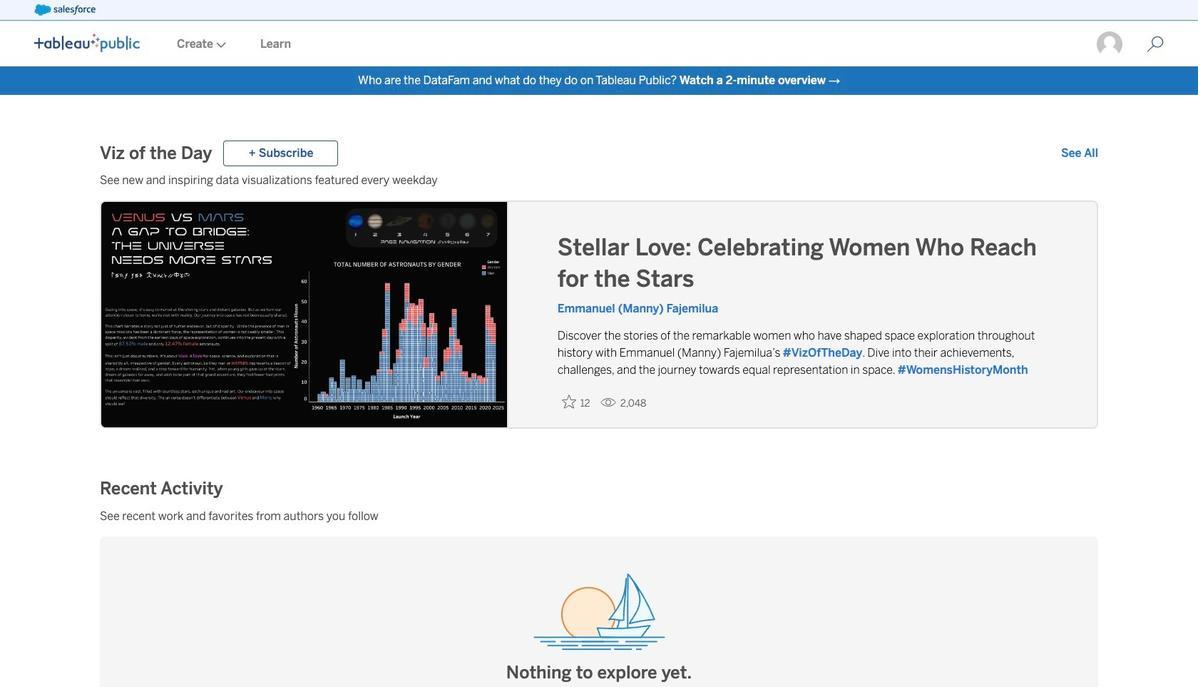 Task type: locate. For each thing, give the bounding box(es) containing it.
Add Favorite button
[[558, 390, 595, 414]]

viz of the day heading
[[100, 142, 212, 165]]

see recent work and favorites from authors you follow element
[[100, 508, 1099, 525]]

create image
[[213, 42, 226, 48]]

see all viz of the day element
[[1062, 145, 1099, 162]]

go to search image
[[1130, 36, 1182, 53]]

christina.overa image
[[1096, 30, 1125, 59]]

salesforce logo image
[[34, 4, 95, 16]]



Task type: vqa. For each thing, say whether or not it's contained in the screenshot.
"christina.overa" icon
yes



Task type: describe. For each thing, give the bounding box(es) containing it.
add favorite image
[[562, 395, 576, 409]]

tableau public viz of the day image
[[101, 202, 509, 430]]

recent activity heading
[[100, 477, 223, 500]]

see new and inspiring data visualizations featured every weekday element
[[100, 172, 1099, 189]]

logo image
[[34, 34, 140, 52]]



